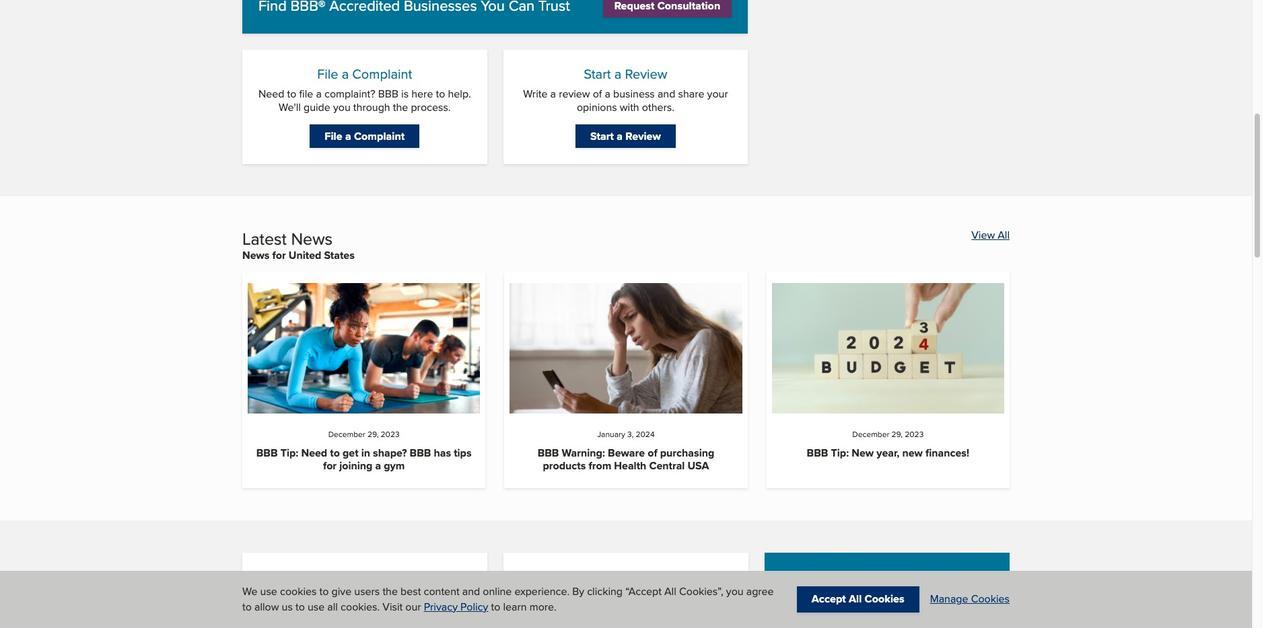Task type: describe. For each thing, give the bounding box(es) containing it.
file a complaint
[[325, 128, 405, 144]]

united
[[289, 248, 321, 263]]

to left learn
[[491, 600, 500, 615]]

here
[[412, 86, 433, 102]]

all inside we use cookies to give users the best content and online experience. by clicking "accept all cookies", you agree to allow us to use all cookies. visit our
[[665, 585, 676, 600]]

a up complaint? in the top left of the page
[[342, 64, 349, 84]]

us
[[282, 600, 293, 615]]

view
[[972, 228, 995, 243]]

visit
[[383, 600, 403, 615]]

all
[[327, 600, 338, 615]]

review for start a review
[[626, 128, 661, 144]]

cookies inside button
[[971, 592, 1010, 608]]

we
[[242, 585, 258, 600]]

start a review write a review of a business and share your opinions with others.
[[523, 64, 728, 115]]

manage cookies
[[930, 592, 1010, 608]]

0 horizontal spatial use
[[260, 585, 277, 600]]

to left the file
[[287, 86, 297, 102]]

a down with
[[617, 128, 623, 144]]

and for review
[[658, 86, 676, 102]]

2024
[[636, 429, 655, 441]]

cookies",
[[679, 585, 724, 600]]

users
[[354, 585, 380, 600]]

tip: for need
[[281, 446, 299, 461]]

complaint?
[[325, 86, 375, 102]]

from
[[589, 458, 611, 474]]

is
[[401, 86, 409, 102]]

show
[[814, 582, 843, 599]]

view all
[[972, 228, 1010, 243]]

bbb warning: beware of purchasing products from health central usa
[[538, 446, 715, 474]]

bbb for bbb warning: beware of purchasing products from health central usa
[[538, 446, 559, 461]]

better
[[850, 597, 882, 614]]

help.
[[448, 86, 471, 102]]

in
[[361, 446, 370, 461]]

central
[[649, 458, 685, 474]]

the inside we use cookies to give users the best content and online experience. by clicking "accept all cookies", you agree to allow us to use all cookies. visit our
[[383, 585, 398, 600]]

accept all cookies
[[812, 592, 905, 608]]

show customers that you're a better business.
[[814, 582, 961, 614]]

new
[[903, 446, 923, 461]]

share
[[678, 86, 705, 102]]

opinions
[[577, 99, 617, 115]]

by
[[572, 585, 584, 600]]

for inside latest news news for united states
[[272, 248, 286, 263]]

states
[[324, 248, 355, 263]]

business
[[535, 581, 616, 611]]

others.
[[642, 99, 675, 115]]

2023 for in
[[381, 429, 400, 441]]

to inside bbb tip: need to get in shape? bbb has tips for joining a gym
[[330, 446, 340, 461]]

review
[[559, 86, 590, 102]]

frustrated young woman looking at smartphone image
[[510, 284, 742, 414]]

to right us
[[296, 600, 305, 615]]

start for start a review write a review of a business and share your opinions with others.
[[584, 64, 611, 84]]

allow
[[254, 600, 279, 615]]

need inside file a complaint need to file a complaint? bbb is here to help. we'll guide you through the process.
[[259, 86, 284, 102]]

a right write
[[550, 86, 556, 102]]

a down complaint? in the top left of the page
[[345, 128, 351, 144]]

3,
[[627, 429, 634, 441]]

1 horizontal spatial use
[[308, 600, 325, 615]]

privacy
[[424, 600, 458, 615]]

business
[[613, 86, 655, 102]]

tips
[[454, 446, 472, 461]]

online
[[483, 585, 512, 600]]

best
[[401, 585, 421, 600]]

write
[[523, 86, 548, 102]]

popular categories
[[277, 581, 453, 611]]

gym
[[384, 458, 405, 474]]

with
[[620, 99, 639, 115]]

december for year,
[[853, 429, 890, 441]]

business resources
[[535, 581, 717, 611]]

our
[[406, 600, 421, 615]]

tip: for new
[[831, 446, 849, 461]]

you inside file a complaint need to file a complaint? bbb is here to help. we'll guide you through the process.
[[333, 99, 351, 115]]

a inside bbb tip: need to get in shape? bbb has tips for joining a gym
[[375, 458, 381, 474]]

accept
[[812, 592, 846, 608]]

usa
[[688, 458, 709, 474]]

business.
[[885, 597, 934, 614]]

file for file a complaint need to file a complaint? bbb is here to help. we'll guide you through the process.
[[317, 64, 338, 84]]

2023 for finances!
[[905, 429, 924, 441]]

privacy policy to learn more.
[[424, 600, 557, 615]]

get
[[343, 446, 359, 461]]

through
[[353, 99, 390, 115]]

experience.
[[515, 585, 570, 600]]

learn
[[503, 600, 527, 615]]

of inside bbb warning: beware of purchasing products from health central usa
[[648, 446, 658, 461]]

1 horizontal spatial news
[[291, 227, 333, 251]]

we use cookies to give users the best content and online experience. by clicking "accept all cookies", you agree to allow us to use all cookies. visit our
[[242, 585, 774, 615]]

latest news news for united states
[[242, 227, 355, 263]]

products
[[543, 458, 586, 474]]

that
[[905, 582, 925, 599]]



Task type: vqa. For each thing, say whether or not it's contained in the screenshot.
bottommost clear search image
no



Task type: locate. For each thing, give the bounding box(es) containing it.
0 horizontal spatial and
[[462, 585, 480, 600]]

for left 'united'
[[272, 248, 286, 263]]

0 horizontal spatial tip:
[[281, 446, 299, 461]]

and left "share" at the right top of page
[[658, 86, 676, 102]]

use right we
[[260, 585, 277, 600]]

1 29, from the left
[[368, 429, 379, 441]]

review down with
[[626, 128, 661, 144]]

a left better at the bottom of page
[[840, 597, 847, 614]]

tip:
[[281, 446, 299, 461], [831, 446, 849, 461]]

give
[[332, 585, 352, 600]]

0 vertical spatial file
[[317, 64, 338, 84]]

tip: inside bbb tip: need to get in shape? bbb has tips for joining a gym
[[281, 446, 299, 461]]

news
[[291, 227, 333, 251], [242, 248, 270, 263]]

of down 2024
[[648, 446, 658, 461]]

new
[[852, 446, 874, 461]]

use left all at bottom left
[[308, 600, 325, 615]]

bbb tip: need to get in shape? bbb has tips for joining a gym link
[[256, 446, 472, 474]]

bbb tip: new year, new finances! link
[[807, 446, 970, 461]]

0 horizontal spatial 2023
[[381, 429, 400, 441]]

1 horizontal spatial you
[[726, 585, 744, 600]]

need left the file
[[259, 86, 284, 102]]

resources
[[622, 581, 717, 611]]

a left gym
[[375, 458, 381, 474]]

29, up year,
[[892, 429, 903, 441]]

complaint for file a complaint need to file a complaint? bbb is here to help. we'll guide you through the process.
[[352, 64, 412, 84]]

1 2023 from the left
[[381, 429, 400, 441]]

december 29, 2023 for new
[[853, 429, 924, 441]]

year,
[[877, 446, 900, 461]]

the left here
[[393, 99, 408, 115]]

review inside start a review write a review of a business and share your opinions with others.
[[625, 64, 668, 84]]

you right guide
[[333, 99, 351, 115]]

0 horizontal spatial of
[[593, 86, 602, 102]]

1 horizontal spatial of
[[648, 446, 658, 461]]

bbb warning: beware of purchasing products from health central usa link
[[538, 446, 715, 474]]

we'll
[[279, 99, 301, 115]]

shape?
[[373, 446, 407, 461]]

of
[[593, 86, 602, 102], [648, 446, 658, 461]]

for inside bbb tip: need to get in shape? bbb has tips for joining a gym
[[323, 458, 337, 474]]

1 vertical spatial file
[[325, 128, 343, 144]]

1 vertical spatial of
[[648, 446, 658, 461]]

file up complaint? in the top left of the page
[[317, 64, 338, 84]]

file inside file a complaint need to file a complaint? bbb is here to help. we'll guide you through the process.
[[317, 64, 338, 84]]

finances!
[[926, 446, 970, 461]]

bbb inside bbb warning: beware of purchasing products from health central usa
[[538, 446, 559, 461]]

1 vertical spatial need
[[301, 446, 327, 461]]

of right review
[[593, 86, 602, 102]]

0 vertical spatial complaint
[[352, 64, 412, 84]]

file for file a complaint
[[325, 128, 343, 144]]

january
[[597, 429, 625, 441]]

2 december 29, 2023 from the left
[[853, 429, 924, 441]]

categories
[[353, 581, 453, 611]]

more.
[[530, 600, 557, 615]]

1 horizontal spatial december 29, 2023
[[853, 429, 924, 441]]

review
[[625, 64, 668, 84], [626, 128, 661, 144]]

bbb for bbb tip: need to get in shape? bbb has tips for joining a gym
[[256, 446, 278, 461]]

1 horizontal spatial need
[[301, 446, 327, 461]]

file
[[317, 64, 338, 84], [325, 128, 343, 144]]

bbb for bbb tip: new year, new finances!
[[807, 446, 828, 461]]

manage
[[930, 592, 968, 608]]

december up "new" at bottom
[[853, 429, 890, 441]]

1 vertical spatial complaint
[[354, 128, 405, 144]]

0 horizontal spatial 29,
[[368, 429, 379, 441]]

29, for get
[[368, 429, 379, 441]]

latest
[[242, 227, 287, 251]]

2 29, from the left
[[892, 429, 903, 441]]

1 vertical spatial the
[[383, 585, 398, 600]]

2 december from the left
[[853, 429, 890, 441]]

0 horizontal spatial december 29, 2023
[[328, 429, 400, 441]]

cookies inside button
[[865, 592, 905, 608]]

guide
[[304, 99, 330, 115]]

all right view
[[998, 228, 1010, 243]]

1 horizontal spatial for
[[323, 458, 337, 474]]

agree
[[746, 585, 774, 600]]

to left give
[[320, 585, 329, 600]]

start inside start a review write a review of a business and share your opinions with others.
[[584, 64, 611, 84]]

1 vertical spatial for
[[323, 458, 337, 474]]

1 horizontal spatial 29,
[[892, 429, 903, 441]]

to
[[287, 86, 297, 102], [436, 86, 445, 102], [330, 446, 340, 461], [320, 585, 329, 600], [242, 600, 252, 615], [296, 600, 305, 615], [491, 600, 500, 615]]

0 vertical spatial start
[[584, 64, 611, 84]]

view all link
[[972, 228, 1010, 243]]

bbb tip: need to get in shape? bbb has tips for joining a gym
[[256, 446, 472, 474]]

a inside show customers that you're a better business.
[[840, 597, 847, 614]]

a left with
[[605, 86, 611, 102]]

to left allow
[[242, 600, 252, 615]]

1 tip: from the left
[[281, 446, 299, 461]]

2 cookies from the left
[[971, 592, 1010, 608]]

0 horizontal spatial news
[[242, 248, 270, 263]]

tip: left get
[[281, 446, 299, 461]]

all right accept
[[849, 592, 862, 608]]

need left get
[[301, 446, 327, 461]]

1 horizontal spatial december
[[853, 429, 890, 441]]

1 horizontal spatial cookies
[[971, 592, 1010, 608]]

manage cookies button
[[930, 592, 1010, 608]]

to left get
[[330, 446, 340, 461]]

bbb inside file a complaint need to file a complaint? bbb is here to help. we'll guide you through the process.
[[378, 86, 399, 102]]

0 horizontal spatial need
[[259, 86, 284, 102]]

1 december from the left
[[328, 429, 365, 441]]

clicking
[[587, 585, 623, 600]]

december
[[328, 429, 365, 441], [853, 429, 890, 441]]

complaint for file a complaint
[[354, 128, 405, 144]]

2023 up "shape?"
[[381, 429, 400, 441]]

review for start a review write a review of a business and share your opinions with others.
[[625, 64, 668, 84]]

1 vertical spatial review
[[626, 128, 661, 144]]

all right "accept in the bottom of the page
[[665, 585, 676, 600]]

2 horizontal spatial all
[[998, 228, 1010, 243]]

health
[[614, 458, 647, 474]]

start up review
[[584, 64, 611, 84]]

2 2023 from the left
[[905, 429, 924, 441]]

need
[[259, 86, 284, 102], [301, 446, 327, 461]]

the inside file a complaint need to file a complaint? bbb is here to help. we'll guide you through the process.
[[393, 99, 408, 115]]

december 29, 2023 up the "in"
[[328, 429, 400, 441]]

29, for new
[[892, 429, 903, 441]]

warning:
[[562, 446, 605, 461]]

start down opinions
[[590, 128, 614, 144]]

cookies
[[865, 592, 905, 608], [971, 592, 1010, 608]]

december for to
[[328, 429, 365, 441]]

review up business
[[625, 64, 668, 84]]

you're
[[928, 582, 961, 599]]

1 horizontal spatial and
[[658, 86, 676, 102]]

bbb tip: new year, new finances!
[[807, 446, 970, 461]]

december up get
[[328, 429, 365, 441]]

and left online
[[462, 585, 480, 600]]

1 horizontal spatial 2023
[[905, 429, 924, 441]]

0 horizontal spatial december
[[328, 429, 365, 441]]

all for accept all cookies
[[849, 592, 862, 608]]

purchasing
[[660, 446, 715, 461]]

1 horizontal spatial all
[[849, 592, 862, 608]]

complaint
[[352, 64, 412, 84], [354, 128, 405, 144]]

accept all cookies button
[[797, 587, 919, 613]]

0 horizontal spatial for
[[272, 248, 286, 263]]

news right latest
[[291, 227, 333, 251]]

you
[[333, 99, 351, 115], [726, 585, 744, 600]]

0 vertical spatial for
[[272, 248, 286, 263]]

0 vertical spatial you
[[333, 99, 351, 115]]

news left 'united'
[[242, 248, 270, 263]]

start a review
[[590, 128, 661, 144]]

start
[[584, 64, 611, 84], [590, 128, 614, 144]]

complaint down through
[[354, 128, 405, 144]]

1 cookies from the left
[[865, 592, 905, 608]]

0 vertical spatial the
[[393, 99, 408, 115]]

file
[[299, 86, 313, 102]]

complaint up is
[[352, 64, 412, 84]]

2023 up 'new'
[[905, 429, 924, 441]]

0 vertical spatial of
[[593, 86, 602, 102]]

december 29, 2023 up bbb tip: new year, new finances!
[[853, 429, 924, 441]]

2024 budget planning and allocation concept. hand flips wooden cube and changes the inscription "budget 2023" to "budget 2024" with grey background, copy space. use for banner and presentation. image
[[772, 284, 1004, 414]]

file down guide
[[325, 128, 343, 144]]

december 29, 2023
[[328, 429, 400, 441], [853, 429, 924, 441]]

file a complaint link
[[310, 124, 420, 148]]

has
[[434, 446, 451, 461]]

2 tip: from the left
[[831, 446, 849, 461]]

all inside button
[[849, 592, 862, 608]]

you inside we use cookies to give users the best content and online experience. by clicking "accept all cookies", you agree to allow us to use all cookies. visit our
[[726, 585, 744, 600]]

cookies.
[[341, 600, 380, 615]]

policy
[[461, 600, 488, 615]]

complaint inside file a complaint need to file a complaint? bbb is here to help. we'll guide you through the process.
[[352, 64, 412, 84]]

start for start a review
[[590, 128, 614, 144]]

use
[[260, 585, 277, 600], [308, 600, 325, 615]]

and for cookies
[[462, 585, 480, 600]]

of inside start a review write a review of a business and share your opinions with others.
[[593, 86, 602, 102]]

1 vertical spatial start
[[590, 128, 614, 144]]

your
[[707, 86, 728, 102]]

and inside start a review write a review of a business and share your opinions with others.
[[658, 86, 676, 102]]

a
[[342, 64, 349, 84], [615, 64, 622, 84], [316, 86, 322, 102], [550, 86, 556, 102], [605, 86, 611, 102], [345, 128, 351, 144], [617, 128, 623, 144], [375, 458, 381, 474], [840, 597, 847, 614]]

beware
[[608, 446, 645, 461]]

customers
[[847, 582, 902, 599]]

all
[[998, 228, 1010, 243], [665, 585, 676, 600], [849, 592, 862, 608]]

0 vertical spatial review
[[625, 64, 668, 84]]

the left 'best'
[[383, 585, 398, 600]]

0 horizontal spatial you
[[333, 99, 351, 115]]

you left agree
[[726, 585, 744, 600]]

process.
[[411, 99, 451, 115]]

0 horizontal spatial all
[[665, 585, 676, 600]]

need inside bbb tip: need to get in shape? bbb has tips for joining a gym
[[301, 446, 327, 461]]

1 vertical spatial and
[[462, 585, 480, 600]]

for left get
[[323, 458, 337, 474]]

"accept
[[626, 585, 662, 600]]

0 vertical spatial and
[[658, 86, 676, 102]]

privacy policy link
[[424, 600, 488, 615]]

1 horizontal spatial tip:
[[831, 446, 849, 461]]

to right here
[[436, 86, 445, 102]]

1 vertical spatial you
[[726, 585, 744, 600]]

a up business
[[615, 64, 622, 84]]

slim women african american and caucasian ethnicity and muscular man in sportswear doing plank exercise on rubber mat in gym club. the concept of sports and recreation. image
[[248, 284, 480, 414]]

january 3, 2024
[[597, 429, 655, 441]]

cookies
[[280, 585, 317, 600]]

bbb
[[378, 86, 399, 102], [256, 446, 278, 461], [410, 446, 431, 461], [538, 446, 559, 461], [807, 446, 828, 461]]

0 vertical spatial need
[[259, 86, 284, 102]]

tip: left "new" at bottom
[[831, 446, 849, 461]]

all for view all
[[998, 228, 1010, 243]]

content
[[424, 585, 460, 600]]

and inside we use cookies to give users the best content and online experience. by clicking "accept all cookies", you agree to allow us to use all cookies. visit our
[[462, 585, 480, 600]]

0 horizontal spatial cookies
[[865, 592, 905, 608]]

a right the file
[[316, 86, 322, 102]]

start a review link
[[576, 124, 676, 148]]

file a complaint need to file a complaint? bbb is here to help. we'll guide you through the process.
[[259, 64, 471, 115]]

joining
[[339, 458, 373, 474]]

1 december 29, 2023 from the left
[[328, 429, 400, 441]]

and
[[658, 86, 676, 102], [462, 585, 480, 600]]

29, up the "in"
[[368, 429, 379, 441]]

december 29, 2023 for get
[[328, 429, 400, 441]]



